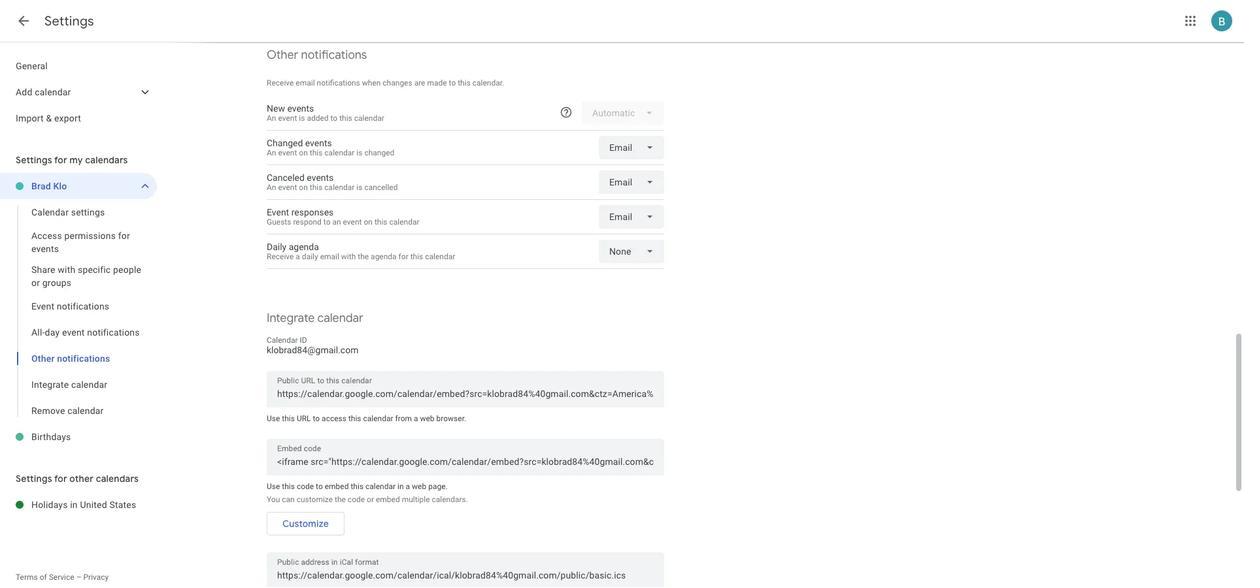 Task type: locate. For each thing, give the bounding box(es) containing it.
web right from
[[420, 414, 434, 424]]

integrate calendar
[[267, 311, 363, 326], [31, 380, 107, 390]]

import & export
[[16, 113, 81, 124]]

or down use this code to embed this calendar in a web page.
[[367, 496, 374, 505]]

0 vertical spatial settings
[[44, 13, 94, 29]]

an for new events
[[267, 114, 276, 123]]

new events an event is added to this calendar
[[267, 103, 384, 123]]

service
[[49, 573, 74, 583]]

tree
[[0, 53, 157, 131]]

on inside canceled events an event on this calendar is cancelled
[[299, 183, 308, 192]]

group
[[0, 199, 157, 424]]

0 vertical spatial on
[[299, 148, 308, 158]]

is left cancelled
[[357, 183, 363, 192]]

1 vertical spatial email
[[320, 252, 339, 262]]

terms of service link
[[16, 573, 74, 583]]

a for use this code to embed this calendar in a web page.
[[406, 482, 410, 492]]

events down changed events an event on this calendar is changed
[[307, 173, 334, 183]]

1 horizontal spatial integrate calendar
[[267, 311, 363, 326]]

permissions
[[64, 231, 116, 241]]

1 horizontal spatial event
[[267, 207, 289, 218]]

use left url at the bottom left
[[267, 414, 280, 424]]

calendar inside calendar id klobrad84@gmail.com
[[267, 336, 298, 345]]

calendars for settings for my calendars
[[85, 154, 128, 166]]

a right from
[[414, 414, 418, 424]]

a
[[296, 252, 300, 262], [414, 414, 418, 424], [406, 482, 410, 492]]

web up multiple
[[412, 482, 426, 492]]

0 vertical spatial integrate calendar
[[267, 311, 363, 326]]

1 an from the top
[[267, 114, 276, 123]]

2 vertical spatial is
[[357, 183, 363, 192]]

calendars
[[85, 154, 128, 166], [96, 473, 139, 485]]

is inside canceled events an event on this calendar is cancelled
[[357, 183, 363, 192]]

code up customize
[[297, 482, 314, 492]]

1 vertical spatial other
[[31, 354, 55, 364]]

all-day event notifications
[[31, 328, 140, 338]]

events inside access permissions for events
[[31, 244, 59, 254]]

events inside new events an event is added to this calendar
[[287, 103, 314, 114]]

with inside daily agenda receive a daily email with the agenda for this calendar
[[341, 252, 356, 262]]

use this code to embed this calendar in a web page.
[[267, 482, 448, 492]]

calendar left the "id"
[[267, 336, 298, 345]]

0 horizontal spatial calendar
[[31, 207, 69, 218]]

holidays
[[31, 500, 68, 511]]

0 vertical spatial event
[[267, 207, 289, 218]]

1 use from the top
[[267, 414, 280, 424]]

agenda down event responses guests respond to an event on this calendar
[[371, 252, 397, 262]]

1 vertical spatial calendars
[[96, 473, 139, 485]]

other notifications inside settings for my calendars tree
[[31, 354, 110, 364]]

0 vertical spatial with
[[341, 252, 356, 262]]

responses
[[291, 207, 334, 218]]

settings right go back image
[[44, 13, 94, 29]]

use up you on the left
[[267, 482, 280, 492]]

3 an from the top
[[267, 183, 276, 192]]

holidays in united states
[[31, 500, 136, 511]]

use for use this code to embed this calendar in a web page.
[[267, 482, 280, 492]]

access
[[31, 231, 62, 241]]

event up changed
[[278, 114, 297, 123]]

1 vertical spatial the
[[335, 496, 346, 505]]

in up multiple
[[398, 482, 404, 492]]

event responses guests respond to an event on this calendar
[[267, 207, 419, 227]]

0 vertical spatial embed
[[325, 482, 349, 492]]

settings for my calendars tree
[[0, 173, 157, 450]]

other
[[267, 48, 298, 63], [31, 354, 55, 364]]

this inside daily agenda receive a daily email with the agenda for this calendar
[[410, 252, 423, 262]]

to up customize
[[316, 482, 323, 492]]

1 vertical spatial event
[[31, 301, 54, 312]]

1 horizontal spatial calendar
[[267, 336, 298, 345]]

settings for my calendars
[[16, 154, 128, 166]]

None text field
[[277, 385, 654, 403], [277, 453, 654, 471], [277, 385, 654, 403], [277, 453, 654, 471]]

0 vertical spatial is
[[299, 114, 305, 123]]

2 vertical spatial an
[[267, 183, 276, 192]]

1 vertical spatial integrate calendar
[[31, 380, 107, 390]]

holidays in united states tree item
[[0, 492, 157, 518]]

0 horizontal spatial other notifications
[[31, 354, 110, 364]]

an inside new events an event is added to this calendar
[[267, 114, 276, 123]]

calendars up states
[[96, 473, 139, 485]]

united
[[80, 500, 107, 511]]

customize
[[282, 518, 329, 530]]

a for use this url to access this calendar from a web browser.
[[414, 414, 418, 424]]

1 horizontal spatial integrate
[[267, 311, 315, 326]]

event up responses at the left of page
[[278, 183, 297, 192]]

klobrad84@gmail.com
[[267, 345, 359, 356]]

daily
[[267, 242, 286, 252]]

added
[[307, 114, 329, 123]]

code
[[297, 482, 314, 492], [348, 496, 365, 505]]

1 vertical spatial a
[[414, 414, 418, 424]]

in left united
[[70, 500, 78, 511]]

is left added
[[299, 114, 305, 123]]

1 vertical spatial use
[[267, 482, 280, 492]]

id
[[300, 336, 307, 345]]

is
[[299, 114, 305, 123], [357, 148, 363, 158], [357, 183, 363, 192]]

to right added
[[331, 114, 337, 123]]

1 vertical spatial settings
[[16, 154, 52, 166]]

the
[[358, 252, 369, 262], [335, 496, 346, 505]]

web for browser.
[[420, 414, 434, 424]]

event inside canceled events an event on this calendar is cancelled
[[278, 183, 297, 192]]

1 vertical spatial web
[[412, 482, 426, 492]]

embed
[[325, 482, 349, 492], [376, 496, 400, 505]]

or down share
[[31, 278, 40, 288]]

0 vertical spatial calendar
[[31, 207, 69, 218]]

1 horizontal spatial code
[[348, 496, 365, 505]]

in
[[398, 482, 404, 492], [70, 500, 78, 511]]

events down access at left
[[31, 244, 59, 254]]

this inside new events an event is added to this calendar
[[339, 114, 352, 123]]

0 horizontal spatial or
[[31, 278, 40, 288]]

1 vertical spatial an
[[267, 148, 276, 158]]

other notifications
[[267, 48, 367, 63], [31, 354, 110, 364]]

0 vertical spatial web
[[420, 414, 434, 424]]

integrate calendar inside settings for my calendars tree
[[31, 380, 107, 390]]

0 horizontal spatial embed
[[325, 482, 349, 492]]

an for canceled events
[[267, 183, 276, 192]]

event
[[267, 207, 289, 218], [31, 301, 54, 312]]

0 vertical spatial other
[[267, 48, 298, 63]]

with up groups
[[58, 265, 75, 275]]

on up canceled
[[299, 148, 308, 158]]

on inside event responses guests respond to an event on this calendar
[[364, 218, 373, 227]]

integrate calendar up the "id"
[[267, 311, 363, 326]]

the down use this code to embed this calendar in a web page.
[[335, 496, 346, 505]]

1 vertical spatial calendar
[[267, 336, 298, 345]]

integrate inside settings for my calendars tree
[[31, 380, 69, 390]]

an up canceled
[[267, 148, 276, 158]]

other inside settings for my calendars tree
[[31, 354, 55, 364]]

other up new
[[267, 48, 298, 63]]

event for event responses guests respond to an event on this calendar
[[267, 207, 289, 218]]

1 vertical spatial with
[[58, 265, 75, 275]]

events for changed events
[[305, 138, 332, 148]]

receive left daily on the left
[[267, 252, 294, 262]]

on inside changed events an event on this calendar is changed
[[299, 148, 308, 158]]

1 horizontal spatial email
[[320, 252, 339, 262]]

calendar inside tree
[[31, 207, 69, 218]]

an inside canceled events an event on this calendar is cancelled
[[267, 183, 276, 192]]

for inside daily agenda receive a daily email with the agenda for this calendar
[[399, 252, 408, 262]]

a left daily on the left
[[296, 252, 300, 262]]

0 vertical spatial a
[[296, 252, 300, 262]]

0 horizontal spatial email
[[296, 78, 315, 88]]

calendar
[[35, 87, 71, 97], [354, 114, 384, 123], [324, 148, 355, 158], [324, 183, 355, 192], [389, 218, 419, 227], [425, 252, 455, 262], [317, 311, 363, 326], [71, 380, 107, 390], [67, 406, 104, 416], [363, 414, 393, 424], [365, 482, 396, 492]]

integrate calendar up remove calendar
[[31, 380, 107, 390]]

canceled events an event on this calendar is cancelled
[[267, 173, 398, 192]]

event inside event responses guests respond to an event on this calendar
[[343, 218, 362, 227]]

other notifications down all-day event notifications
[[31, 354, 110, 364]]

to left an in the top left of the page
[[324, 218, 330, 227]]

email right daily on the left
[[320, 252, 339, 262]]

receive up new
[[267, 78, 294, 88]]

events down added
[[305, 138, 332, 148]]

1 vertical spatial code
[[348, 496, 365, 505]]

use
[[267, 414, 280, 424], [267, 482, 280, 492]]

notifications up when
[[301, 48, 367, 63]]

general
[[16, 61, 48, 71]]

0 vertical spatial code
[[297, 482, 314, 492]]

events right new
[[287, 103, 314, 114]]

events inside changed events an event on this calendar is changed
[[305, 138, 332, 148]]

0 vertical spatial receive
[[267, 78, 294, 88]]

0 horizontal spatial integrate calendar
[[31, 380, 107, 390]]

event inside settings for my calendars tree
[[31, 301, 54, 312]]

1 horizontal spatial agenda
[[371, 252, 397, 262]]

embed up customize
[[325, 482, 349, 492]]

all-
[[31, 328, 45, 338]]

to inside new events an event is added to this calendar
[[331, 114, 337, 123]]

settings up holidays
[[16, 473, 52, 485]]

remove
[[31, 406, 65, 416]]

1 horizontal spatial the
[[358, 252, 369, 262]]

event right day in the left bottom of the page
[[62, 328, 85, 338]]

on for changed
[[299, 148, 308, 158]]

settings
[[44, 13, 94, 29], [16, 154, 52, 166], [16, 473, 52, 485]]

with
[[341, 252, 356, 262], [58, 265, 75, 275]]

events for new events
[[287, 103, 314, 114]]

agenda down respond on the top of page
[[289, 242, 319, 252]]

other notifications up new events an event is added to this calendar
[[267, 48, 367, 63]]

settings up brad
[[16, 154, 52, 166]]

1 vertical spatial other notifications
[[31, 354, 110, 364]]

2 receive from the top
[[267, 252, 294, 262]]

calendar settings
[[31, 207, 105, 218]]

on
[[299, 148, 308, 158], [299, 183, 308, 192], [364, 218, 373, 227]]

calendar inside daily agenda receive a daily email with the agenda for this calendar
[[425, 252, 455, 262]]

for inside access permissions for events
[[118, 231, 130, 241]]

0 horizontal spatial with
[[58, 265, 75, 275]]

a inside daily agenda receive a daily email with the agenda for this calendar
[[296, 252, 300, 262]]

0 horizontal spatial in
[[70, 500, 78, 511]]

you can customize the code or embed multiple calendars.
[[267, 496, 468, 505]]

settings heading
[[44, 13, 94, 29]]

0 vertical spatial use
[[267, 414, 280, 424]]

event up all- on the left
[[31, 301, 54, 312]]

calendar inside event responses guests respond to an event on this calendar
[[389, 218, 419, 227]]

other down all- on the left
[[31, 354, 55, 364]]

with right daily on the left
[[341, 252, 356, 262]]

in inside tree item
[[70, 500, 78, 511]]

2 vertical spatial settings
[[16, 473, 52, 485]]

is for changed events
[[357, 148, 363, 158]]

is left changed
[[357, 148, 363, 158]]

for
[[54, 154, 67, 166], [118, 231, 130, 241], [399, 252, 408, 262], [54, 473, 67, 485]]

1 vertical spatial embed
[[376, 496, 400, 505]]

1 horizontal spatial with
[[341, 252, 356, 262]]

calendars right my
[[85, 154, 128, 166]]

1 receive from the top
[[267, 78, 294, 88]]

0 horizontal spatial the
[[335, 496, 346, 505]]

email up new events an event is added to this calendar
[[296, 78, 315, 88]]

events inside canceled events an event on this calendar is cancelled
[[307, 173, 334, 183]]

can
[[282, 496, 295, 505]]

event for canceled
[[278, 183, 297, 192]]

0 horizontal spatial a
[[296, 252, 300, 262]]

email
[[296, 78, 315, 88], [320, 252, 339, 262]]

is inside changed events an event on this calendar is changed
[[357, 148, 363, 158]]

event inside event responses guests respond to an event on this calendar
[[267, 207, 289, 218]]

the down event responses guests respond to an event on this calendar
[[358, 252, 369, 262]]

None text field
[[277, 567, 654, 585]]

2 use from the top
[[267, 482, 280, 492]]

1 horizontal spatial a
[[406, 482, 410, 492]]

calendar up access at left
[[31, 207, 69, 218]]

None field
[[599, 136, 664, 160], [599, 171, 664, 194], [599, 205, 664, 229], [599, 240, 664, 263], [599, 136, 664, 160], [599, 171, 664, 194], [599, 205, 664, 229], [599, 240, 664, 263]]

use this url to access this calendar from a web browser.
[[267, 414, 466, 424]]

tree containing general
[[0, 53, 157, 131]]

birthdays link
[[31, 424, 157, 450]]

event up canceled
[[278, 148, 297, 158]]

calendar inside canceled events an event on this calendar is cancelled
[[324, 183, 355, 192]]

1 vertical spatial or
[[367, 496, 374, 505]]

event inside changed events an event on this calendar is changed
[[278, 148, 297, 158]]

integrate up remove
[[31, 380, 69, 390]]

embed left multiple
[[376, 496, 400, 505]]

0 horizontal spatial event
[[31, 301, 54, 312]]

an up guests
[[267, 183, 276, 192]]

0 vertical spatial an
[[267, 114, 276, 123]]

url
[[297, 414, 311, 424]]

0 vertical spatial or
[[31, 278, 40, 288]]

this inside event responses guests respond to an event on this calendar
[[375, 218, 387, 227]]

go back image
[[16, 13, 31, 29]]

integrate up the "id"
[[267, 311, 315, 326]]

1 vertical spatial integrate
[[31, 380, 69, 390]]

1 vertical spatial is
[[357, 148, 363, 158]]

notifications up new events an event is added to this calendar
[[317, 78, 360, 88]]

access permissions for events
[[31, 231, 130, 254]]

1 vertical spatial in
[[70, 500, 78, 511]]

brad
[[31, 181, 51, 192]]

or
[[31, 278, 40, 288], [367, 496, 374, 505]]

birthdays
[[31, 432, 71, 443]]

event left respond on the top of page
[[267, 207, 289, 218]]

event
[[278, 114, 297, 123], [278, 148, 297, 158], [278, 183, 297, 192], [343, 218, 362, 227], [62, 328, 85, 338]]

on up responses at the left of page
[[299, 183, 308, 192]]

states
[[109, 500, 136, 511]]

1 horizontal spatial other notifications
[[267, 48, 367, 63]]

of
[[40, 573, 47, 583]]

notifications down event notifications
[[87, 328, 140, 338]]

code down use this code to embed this calendar in a web page.
[[348, 496, 365, 505]]

0 vertical spatial calendars
[[85, 154, 128, 166]]

0 horizontal spatial other
[[31, 354, 55, 364]]

to right made
[[449, 78, 456, 88]]

0 horizontal spatial integrate
[[31, 380, 69, 390]]

event right an in the top left of the page
[[343, 218, 362, 227]]

2 vertical spatial on
[[364, 218, 373, 227]]

0 vertical spatial the
[[358, 252, 369, 262]]

event inside new events an event is added to this calendar
[[278, 114, 297, 123]]

calendar
[[31, 207, 69, 218], [267, 336, 298, 345]]

are
[[414, 78, 425, 88]]

an up changed
[[267, 114, 276, 123]]

calendar for calendar settings
[[31, 207, 69, 218]]

an inside changed events an event on this calendar is changed
[[267, 148, 276, 158]]

2 vertical spatial a
[[406, 482, 410, 492]]

an
[[267, 114, 276, 123], [267, 148, 276, 158], [267, 183, 276, 192]]

receive
[[267, 78, 294, 88], [267, 252, 294, 262]]

import
[[16, 113, 44, 124]]

1 vertical spatial receive
[[267, 252, 294, 262]]

new
[[267, 103, 285, 114]]

to
[[449, 78, 456, 88], [331, 114, 337, 123], [324, 218, 330, 227], [313, 414, 320, 424], [316, 482, 323, 492]]

1 vertical spatial on
[[299, 183, 308, 192]]

events
[[287, 103, 314, 114], [305, 138, 332, 148], [307, 173, 334, 183], [31, 244, 59, 254]]

2 an from the top
[[267, 148, 276, 158]]

2 horizontal spatial a
[[414, 414, 418, 424]]

export
[[54, 113, 81, 124]]

a up multiple
[[406, 482, 410, 492]]

customize
[[297, 496, 333, 505]]

1 horizontal spatial in
[[398, 482, 404, 492]]

this
[[458, 78, 471, 88], [339, 114, 352, 123], [310, 148, 323, 158], [310, 183, 323, 192], [375, 218, 387, 227], [410, 252, 423, 262], [282, 414, 295, 424], [348, 414, 361, 424], [282, 482, 295, 492], [351, 482, 364, 492]]

agenda
[[289, 242, 319, 252], [371, 252, 397, 262]]

on up daily agenda receive a daily email with the agenda for this calendar
[[364, 218, 373, 227]]



Task type: vqa. For each thing, say whether or not it's contained in the screenshot.
events inside the Access permissions for events
yes



Task type: describe. For each thing, give the bounding box(es) containing it.
0 vertical spatial other notifications
[[267, 48, 367, 63]]

browser.
[[436, 414, 466, 424]]

calendar inside new events an event is added to this calendar
[[354, 114, 384, 123]]

0 vertical spatial email
[[296, 78, 315, 88]]

brad klo tree item
[[0, 173, 157, 199]]

calendar inside changed events an event on this calendar is changed
[[324, 148, 355, 158]]

with inside share with specific people or groups
[[58, 265, 75, 275]]

guests
[[267, 218, 291, 227]]

changed
[[364, 148, 394, 158]]

–
[[76, 573, 81, 583]]

web for page.
[[412, 482, 426, 492]]

event notifications
[[31, 301, 109, 312]]

email inside daily agenda receive a daily email with the agenda for this calendar
[[320, 252, 339, 262]]

is inside new events an event is added to this calendar
[[299, 114, 305, 123]]

specific
[[78, 265, 111, 275]]

my
[[69, 154, 83, 166]]

settings
[[71, 207, 105, 218]]

day
[[45, 328, 60, 338]]

an for changed events
[[267, 148, 276, 158]]

birthdays tree item
[[0, 424, 157, 450]]

when
[[362, 78, 381, 88]]

use for use this url to access this calendar from a web browser.
[[267, 414, 280, 424]]

daily agenda receive a daily email with the agenda for this calendar
[[267, 242, 455, 262]]

settings for settings for other calendars
[[16, 473, 52, 485]]

canceled
[[267, 173, 305, 183]]

on for canceled
[[299, 183, 308, 192]]

is for canceled events
[[357, 183, 363, 192]]

receive inside daily agenda receive a daily email with the agenda for this calendar
[[267, 252, 294, 262]]

people
[[113, 265, 141, 275]]

groups
[[42, 278, 71, 288]]

holidays in united states link
[[31, 492, 157, 518]]

0 horizontal spatial code
[[297, 482, 314, 492]]

&
[[46, 113, 52, 124]]

access
[[322, 414, 346, 424]]

share with specific people or groups
[[31, 265, 141, 288]]

changed
[[267, 138, 303, 148]]

1 horizontal spatial embed
[[376, 496, 400, 505]]

1 horizontal spatial other
[[267, 48, 298, 63]]

respond
[[293, 218, 322, 227]]

page.
[[428, 482, 448, 492]]

calendar id klobrad84@gmail.com
[[267, 336, 359, 356]]

event for new
[[278, 114, 297, 123]]

klo
[[53, 181, 67, 192]]

settings for settings for my calendars
[[16, 154, 52, 166]]

1 horizontal spatial or
[[367, 496, 374, 505]]

notifications up all-day event notifications
[[57, 301, 109, 312]]

events for canceled events
[[307, 173, 334, 183]]

this inside canceled events an event on this calendar is cancelled
[[310, 183, 323, 192]]

0 horizontal spatial agenda
[[289, 242, 319, 252]]

this inside changed events an event on this calendar is changed
[[310, 148, 323, 158]]

from
[[395, 414, 412, 424]]

daily
[[302, 252, 318, 262]]

terms
[[16, 573, 38, 583]]

multiple
[[402, 496, 430, 505]]

other
[[69, 473, 94, 485]]

event for changed
[[278, 148, 297, 158]]

an
[[332, 218, 341, 227]]

0 vertical spatial in
[[398, 482, 404, 492]]

cancelled
[[364, 183, 398, 192]]

to right url at the bottom left
[[313, 414, 320, 424]]

group containing calendar settings
[[0, 199, 157, 424]]

to inside event responses guests respond to an event on this calendar
[[324, 218, 330, 227]]

settings for other calendars
[[16, 473, 139, 485]]

the inside daily agenda receive a daily email with the agenda for this calendar
[[358, 252, 369, 262]]

calendars.
[[432, 496, 468, 505]]

calendars for settings for other calendars
[[96, 473, 139, 485]]

event for event notifications
[[31, 301, 54, 312]]

add calendar
[[16, 87, 71, 97]]

remove calendar
[[31, 406, 104, 416]]

terms of service – privacy
[[16, 573, 109, 583]]

brad klo
[[31, 181, 67, 192]]

calendar for calendar id klobrad84@gmail.com
[[267, 336, 298, 345]]

changed events an event on this calendar is changed
[[267, 138, 394, 158]]

privacy
[[83, 573, 109, 583]]

event inside settings for my calendars tree
[[62, 328, 85, 338]]

you
[[267, 496, 280, 505]]

calendar.
[[473, 78, 504, 88]]

notifications down all-day event notifications
[[57, 354, 110, 364]]

add
[[16, 87, 32, 97]]

0 vertical spatial integrate
[[267, 311, 315, 326]]

privacy link
[[83, 573, 109, 583]]

made
[[427, 78, 447, 88]]

or inside share with specific people or groups
[[31, 278, 40, 288]]

settings for settings
[[44, 13, 94, 29]]

changes
[[383, 78, 412, 88]]

receive email notifications when changes are made to this calendar.
[[267, 78, 504, 88]]

share
[[31, 265, 55, 275]]



